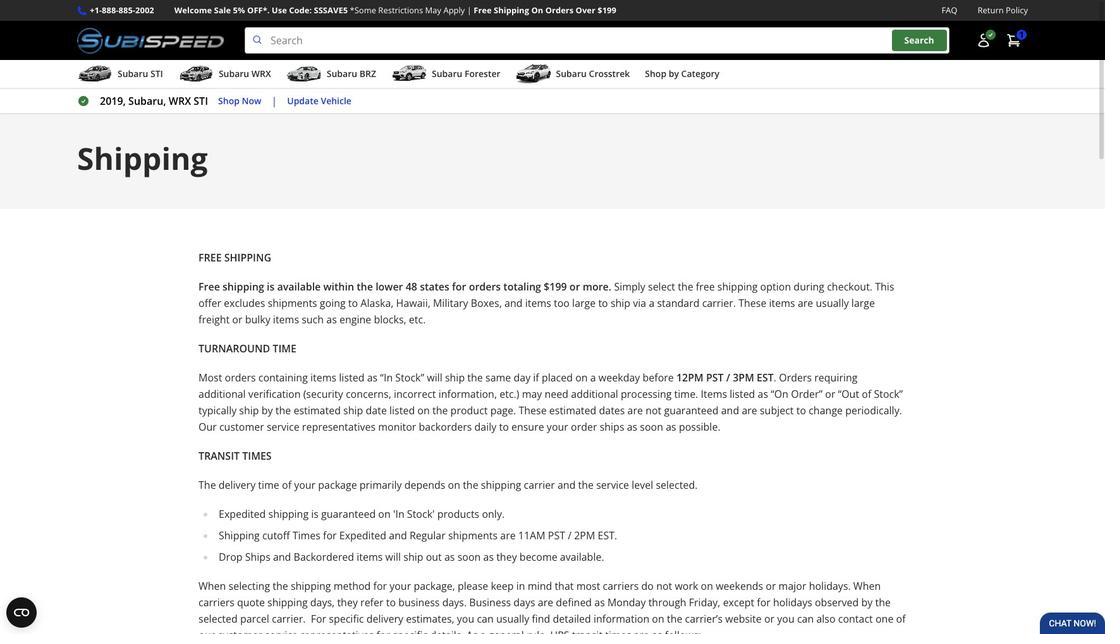 Task type: locate. For each thing, give the bounding box(es) containing it.
0 vertical spatial not
[[646, 404, 662, 418]]

0 vertical spatial shipments
[[268, 297, 317, 311]]

0 horizontal spatial stock"
[[396, 371, 424, 385]]

will down shipping cutoff times for expedited and regular shipments are 11am pst / 2pm est.
[[386, 551, 401, 565]]

1 vertical spatial of
[[282, 479, 292, 493]]

0 horizontal spatial carriers
[[199, 596, 235, 610]]

subaru for subaru forester
[[432, 68, 463, 80]]

1 horizontal spatial they
[[497, 551, 517, 565]]

can down business
[[477, 613, 494, 627]]

of inside when selecting the shipping method for your package, please keep in mind that most carriers do not work on weekends or major holidays. when carriers quote shipping days, they refer to business days. business days are defined as monday through friday, except for holidays observed by the selected parcel carrier.  for specific delivery estimates, you can usually find detailed information on the carrier's website or you can also contact one of our customer service representatives for specific details. as a general rule, ups transit times are as follows:
[[897, 613, 906, 627]]

to right refer
[[386, 596, 396, 610]]

of inside . orders requiring additional verification (security concerns, incorrect information, etc.) may need additional processing time. items listed as "on order" or "out of stock" typically ship by the estimated ship date listed on the product page. these estimated dates are not guaranteed and are subject to change periodically. our customer service representatives monitor backorders daily to ensure your order ships as soon as possible.
[[862, 388, 872, 402]]

0 vertical spatial orders
[[469, 280, 501, 294]]

and down totaling
[[505, 297, 523, 311]]

0 horizontal spatial large
[[572, 297, 596, 311]]

listed down 3pm at the right of page
[[730, 388, 755, 402]]

shop left now
[[218, 95, 240, 107]]

sti
[[151, 68, 163, 80], [194, 94, 208, 108]]

to inside when selecting the shipping method for your package, please keep in mind that most carriers do not work on weekends or major holidays. when carriers quote shipping days, they refer to business days. business days are defined as monday through friday, except for holidays observed by the selected parcel carrier.  for specific delivery estimates, you can usually find detailed information on the carrier's website or you can also contact one of our customer service representatives for specific details. as a general rule, ups transit times are as follows:
[[386, 596, 396, 610]]

subaru crosstrek button
[[516, 63, 630, 88]]

guaranteed inside . orders requiring additional verification (security concerns, incorrect information, etc.) may need additional processing time. items listed as "on order" or "out of stock" typically ship by the estimated ship date listed on the product page. these estimated dates are not guaranteed and are subject to change periodically. our customer service representatives monitor backorders daily to ensure your order ships as soon as possible.
[[664, 404, 719, 418]]

most orders containing items listed as "in stock" will ship the same day if placed on a weekday before 12pm pst / 3pm est
[[199, 371, 774, 385]]

usually inside when selecting the shipping method for your package, please keep in mind that most carriers do not work on weekends or major holidays. when carriers quote shipping days, they refer to business days. business days are defined as monday through friday, except for holidays observed by the selected parcel carrier.  for specific delivery estimates, you can usually find detailed information on the carrier's website or you can also contact one of our customer service representatives for specific details. as a general rule, ups transit times are as follows:
[[496, 613, 529, 627]]

0 vertical spatial these
[[739, 297, 767, 311]]

days.
[[442, 596, 467, 610]]

usually
[[816, 297, 849, 311], [496, 613, 529, 627]]

when up "observed" at the bottom of the page
[[854, 580, 881, 594]]

0 horizontal spatial free
[[199, 280, 220, 294]]

0 horizontal spatial they
[[337, 596, 358, 610]]

pst right 11am
[[548, 529, 565, 543]]

available. ​
[[560, 551, 607, 565]]

1 vertical spatial representatives
[[300, 629, 374, 635]]

engine
[[340, 313, 371, 327]]

alaska,
[[361, 297, 394, 311]]

0 horizontal spatial additional
[[199, 388, 246, 402]]

you up as
[[457, 613, 475, 627]]

too
[[554, 297, 570, 311]]

when
[[199, 580, 226, 594], [854, 580, 881, 594]]

they down method
[[337, 596, 358, 610]]

1 vertical spatial $199
[[544, 280, 567, 294]]

carriers up selected
[[199, 596, 235, 610]]

1 vertical spatial is
[[311, 508, 319, 522]]

large
[[572, 297, 596, 311], [852, 297, 875, 311]]

shop now link
[[218, 94, 261, 108]]

customer inside when selecting the shipping method for your package, please keep in mind that most carriers do not work on weekends or major holidays. when carriers quote shipping days, they refer to business days. business days are defined as monday through friday, except for holidays observed by the selected parcel carrier.  for specific delivery estimates, you can usually find detailed information on the carrier's website or you can also contact one of our customer service representatives for specific details. as a general rule, ups transit times are as follows:
[[218, 629, 262, 635]]

1 vertical spatial orders
[[779, 371, 812, 385]]

such
[[302, 313, 324, 327]]

1 horizontal spatial orders
[[469, 280, 501, 294]]

usually down the checkout.
[[816, 297, 849, 311]]

can left also
[[797, 613, 814, 627]]

subaru for subaru sti
[[118, 68, 148, 80]]

not down processing
[[646, 404, 662, 418]]

0 vertical spatial of
[[862, 388, 872, 402]]

5 subaru from the left
[[556, 68, 587, 80]]

are inside simply select the free shipping option during checkout. this offer excludes shipments going to alaska, hawaii, military boxes, and items too large to ship via a standard carrier. these items are usually large freight or bulky items such as engine blocks, etc.
[[798, 297, 814, 311]]

1 horizontal spatial specific
[[393, 629, 428, 635]]

representatives down (security
[[302, 421, 376, 435]]

2 vertical spatial a
[[481, 629, 486, 635]]

1 horizontal spatial shop
[[645, 68, 667, 80]]

military
[[433, 297, 468, 311]]

time
[[273, 342, 297, 356]]

etc.)
[[500, 388, 520, 402]]

+1-888-885-2002
[[90, 4, 154, 16]]

bulky
[[245, 313, 270, 327]]

1 vertical spatial delivery
[[367, 613, 404, 627]]

1 horizontal spatial carriers
[[603, 580, 639, 594]]

update vehicle
[[287, 95, 352, 107]]

subject
[[760, 404, 794, 418]]

1 horizontal spatial shipping
[[219, 529, 260, 543]]

shipping left on
[[494, 4, 529, 16]]

1 horizontal spatial expedited
[[339, 529, 387, 543]]

delivery
[[219, 479, 256, 493], [367, 613, 404, 627]]

0 vertical spatial shipping
[[494, 4, 529, 16]]

on down the 'incorrect'
[[418, 404, 430, 418]]

carriers
[[603, 580, 639, 594], [199, 596, 235, 610]]

1 horizontal spatial $199
[[598, 4, 617, 16]]

general
[[489, 629, 524, 635]]

orders right on
[[546, 4, 574, 16]]

soon up the please
[[458, 551, 481, 565]]

sti inside dropdown button
[[151, 68, 163, 80]]

1 vertical spatial customer
[[218, 629, 262, 635]]

defined
[[556, 596, 592, 610]]

specific down estimates,
[[393, 629, 428, 635]]

0 vertical spatial free
[[474, 4, 492, 16]]

subaru wrx
[[219, 68, 271, 80]]

ups
[[551, 629, 570, 635]]

1 vertical spatial pst
[[548, 529, 565, 543]]

sti down a subaru wrx thumbnail image
[[194, 94, 208, 108]]

listed up concerns,
[[339, 371, 365, 385]]

1 vertical spatial shipping
[[77, 138, 208, 179]]

specific right the for
[[329, 613, 364, 627]]

shipping down subaru,
[[77, 138, 208, 179]]

0 vertical spatial specific
[[329, 613, 364, 627]]

for
[[311, 613, 326, 627]]

on
[[576, 371, 588, 385], [418, 404, 430, 418], [448, 479, 460, 493], [378, 508, 391, 522], [701, 580, 713, 594], [652, 613, 665, 627]]

not inside when selecting the shipping method for your package, please keep in mind that most carriers do not work on weekends or major holidays. when carriers quote shipping days, they refer to business days. business days are defined as monday through friday, except for holidays observed by the selected parcel carrier.  for specific delivery estimates, you can usually find detailed information on the carrier's website or you can also contact one of our customer service representatives for specific details. as a general rule, ups transit times are as follows:
[[657, 580, 672, 594]]

1 horizontal spatial guaranteed
[[664, 404, 719, 418]]

these down the option
[[739, 297, 767, 311]]

these inside . orders requiring additional verification (security concerns, incorrect information, etc.) may need additional processing time. items listed as "on order" or "out of stock" typically ship by the estimated ship date listed on the product page. these estimated dates are not guaranteed and are subject to change periodically. our customer service representatives monitor backorders daily to ensure your order ships as soon as possible.
[[519, 404, 547, 418]]

subaru left crosstrek
[[556, 68, 587, 80]]

if
[[533, 371, 539, 385]]

0 vertical spatial usually
[[816, 297, 849, 311]]

are down during
[[798, 297, 814, 311]]

to down page.
[[499, 421, 509, 435]]

1 additional from the left
[[199, 388, 246, 402]]

usually up general
[[496, 613, 529, 627]]

over
[[576, 4, 596, 16]]

0 vertical spatial sti
[[151, 68, 163, 80]]

shipping
[[223, 280, 264, 294], [718, 280, 758, 294], [481, 479, 521, 493], [268, 508, 309, 522], [291, 580, 331, 594], [268, 596, 308, 610]]

delivery down transit times
[[219, 479, 256, 493]]

your left order
[[547, 421, 568, 435]]

customer inside . orders requiring additional verification (security concerns, incorrect information, etc.) may need additional processing time. items listed as "on order" or "out of stock" typically ship by the estimated ship date listed on the product page. these estimated dates are not guaranteed and are subject to change periodically. our customer service representatives monitor backorders daily to ensure your order ships as soon as possible.
[[219, 421, 264, 435]]

transit
[[572, 629, 603, 635]]

3pm
[[733, 371, 754, 385]]

0 horizontal spatial you
[[457, 613, 475, 627]]

0 horizontal spatial sti
[[151, 68, 163, 80]]

subaru inside dropdown button
[[118, 68, 148, 80]]

times
[[605, 629, 631, 635]]

brz
[[360, 68, 376, 80]]

sti up 2019, subaru, wrx sti
[[151, 68, 163, 80]]

1 vertical spatial stock"
[[874, 388, 903, 402]]

0 horizontal spatial is
[[267, 280, 275, 294]]

ship down simply
[[611, 297, 631, 311]]

2 vertical spatial listed
[[390, 404, 415, 418]]

selected
[[199, 613, 238, 627]]

1 horizontal spatial sti
[[194, 94, 208, 108]]

except
[[723, 596, 755, 610]]

not right the do
[[657, 580, 672, 594]]

welcome
[[174, 4, 212, 16]]

| right apply
[[467, 4, 472, 16]]

listed
[[339, 371, 365, 385], [730, 388, 755, 402], [390, 404, 415, 418]]

1 horizontal spatial /
[[727, 371, 731, 385]]

0 vertical spatial a
[[649, 297, 655, 311]]

and right the carrier
[[558, 479, 576, 493]]

for up backordered
[[323, 529, 337, 543]]

1 horizontal spatial additional
[[571, 388, 618, 402]]

as inside simply select the free shipping option during checkout. this offer excludes shipments going to alaska, hawaii, military boxes, and items too large to ship via a standard carrier. these items are usually large freight or bulky items such as engine blocks, etc.
[[326, 313, 337, 327]]

1 vertical spatial carriers
[[199, 596, 235, 610]]

0 horizontal spatial when
[[199, 580, 226, 594]]

option
[[761, 280, 791, 294]]

2 subaru from the left
[[219, 68, 249, 80]]

1 vertical spatial a
[[591, 371, 596, 385]]

ship down verification
[[239, 404, 259, 418]]

1 large from the left
[[572, 297, 596, 311]]

1 vertical spatial |
[[272, 94, 277, 108]]

1 vertical spatial orders
[[225, 371, 256, 385]]

usually inside simply select the free shipping option during checkout. this offer excludes shipments going to alaska, hawaii, military boxes, and items too large to ship via a standard carrier. these items are usually large freight or bulky items such as engine blocks, etc.
[[816, 297, 849, 311]]

a
[[649, 297, 655, 311], [591, 371, 596, 385], [481, 629, 486, 635]]

day
[[514, 371, 531, 385]]

are
[[798, 297, 814, 311], [628, 404, 643, 418], [742, 404, 758, 418], [500, 529, 516, 543], [538, 596, 554, 610], [634, 629, 650, 635]]

0 vertical spatial |
[[467, 4, 472, 16]]

subaru up 'shop now'
[[219, 68, 249, 80]]

the up standard
[[678, 280, 694, 294]]

ship
[[611, 297, 631, 311], [445, 371, 465, 385], [239, 404, 259, 418], [343, 404, 363, 418], [404, 551, 423, 565]]

2 horizontal spatial shipping
[[494, 4, 529, 16]]

a right via at the right top
[[649, 297, 655, 311]]

turnaround
[[199, 342, 270, 356]]

representatives down the for
[[300, 629, 374, 635]]

shop left category
[[645, 68, 667, 80]]

"on
[[771, 388, 789, 402]]

customer down parcel
[[218, 629, 262, 635]]

shipping for shipping
[[77, 138, 208, 179]]

1 horizontal spatial when
[[854, 580, 881, 594]]

when up selected
[[199, 580, 226, 594]]

1 horizontal spatial a
[[591, 371, 596, 385]]

a inside when selecting the shipping method for your package, please keep in mind that most carriers do not work on weekends or major holidays. when carriers quote shipping days, they refer to business days. business days are defined as monday through friday, except for holidays observed by the selected parcel carrier.  for specific delivery estimates, you can usually find detailed information on the carrier's website or you can also contact one of our customer service representatives for specific details. as a general rule, ups transit times are as follows:
[[481, 629, 486, 635]]

they up keep
[[497, 551, 517, 565]]

1 vertical spatial /
[[568, 529, 572, 543]]

and down 'in
[[389, 529, 407, 543]]

0 horizontal spatial shipments
[[268, 297, 317, 311]]

1 horizontal spatial you
[[777, 613, 795, 627]]

0 horizontal spatial these
[[519, 404, 547, 418]]

your inside when selecting the shipping method for your package, please keep in mind that most carriers do not work on weekends or major holidays. when carriers quote shipping days, they refer to business days. business days are defined as monday through friday, except for holidays observed by the selected parcel carrier.  for specific delivery estimates, you can usually find detailed information on the carrier's website or you can also contact one of our customer service representatives for specific details. as a general rule, ups transit times are as follows:
[[390, 580, 411, 594]]

selected.
[[656, 479, 698, 493]]

can
[[477, 613, 494, 627], [797, 613, 814, 627]]

free
[[199, 251, 222, 265]]

2 estimated from the left
[[549, 404, 597, 418]]

apply
[[444, 4, 465, 16]]

transit
[[199, 450, 240, 464]]

/ left 2pm
[[568, 529, 572, 543]]

delivery down refer
[[367, 613, 404, 627]]

1 horizontal spatial soon
[[640, 421, 663, 435]]

0 horizontal spatial your
[[294, 479, 316, 493]]

shipments down available on the left top of page
[[268, 297, 317, 311]]

"in
[[380, 371, 393, 385]]

0 vertical spatial by
[[669, 68, 679, 80]]

when selecting the shipping method for your package, please keep in mind that most carriers do not work on weekends or major holidays. when carriers quote shipping days, they refer to business days. business days are defined as monday through friday, except for holidays observed by the selected parcel carrier.  for specific delivery estimates, you can usually find detailed information on the carrier's website or you can also contact one of our customer service representatives for specific details. as a general rule, ups transit times are as follows:
[[199, 580, 906, 635]]

+1-
[[90, 4, 102, 16]]

1 horizontal spatial of
[[862, 388, 872, 402]]

wrx
[[252, 68, 271, 80], [169, 94, 191, 108]]

or down excludes
[[232, 313, 243, 327]]

offer
[[199, 297, 221, 311]]

0 vertical spatial service
[[267, 421, 300, 435]]

0 vertical spatial $199
[[598, 4, 617, 16]]

method
[[334, 580, 371, 594]]

representatives inside . orders requiring additional verification (security concerns, incorrect information, etc.) may need additional processing time. items listed as "on order" or "out of stock" typically ship by the estimated ship date listed on the product page. these estimated dates are not guaranteed and are subject to change periodically. our customer service representatives monitor backorders daily to ensure your order ships as soon as possible.
[[302, 421, 376, 435]]

expedited shipping is guaranteed on 'in stock' products only.
[[219, 508, 505, 522]]

orders up the order"
[[779, 371, 812, 385]]

subaru wrx button
[[178, 63, 271, 88]]

1 horizontal spatial usually
[[816, 297, 849, 311]]

0 horizontal spatial shop
[[218, 95, 240, 107]]

of right one
[[897, 613, 906, 627]]

0 horizontal spatial $199
[[544, 280, 567, 294]]

on inside . orders requiring additional verification (security concerns, incorrect information, etc.) may need additional processing time. items listed as "on order" or "out of stock" typically ship by the estimated ship date listed on the product page. these estimated dates are not guaranteed and are subject to change periodically. our customer service representatives monitor backorders daily to ensure your order ships as soon as possible.
[[418, 404, 430, 418]]

1 horizontal spatial wrx
[[252, 68, 271, 80]]

1 horizontal spatial free
[[474, 4, 492, 16]]

most
[[199, 371, 222, 385]]

details.
[[430, 629, 464, 635]]

a inside simply select the free shipping option during checkout. this offer excludes shipments going to alaska, hawaii, military boxes, and items too large to ship via a standard carrier. these items are usually large freight or bulky items such as engine blocks, etc.
[[649, 297, 655, 311]]

0 horizontal spatial delivery
[[219, 479, 256, 493]]

shop inside dropdown button
[[645, 68, 667, 80]]

shop for shop now
[[218, 95, 240, 107]]

"out
[[838, 388, 860, 402]]

listed up monitor
[[390, 404, 415, 418]]

free
[[474, 4, 492, 16], [199, 280, 220, 294]]

button image
[[977, 33, 992, 48]]

1 horizontal spatial stock"
[[874, 388, 903, 402]]

shipping up carrier.
[[718, 280, 758, 294]]

2 horizontal spatial your
[[547, 421, 568, 435]]

they
[[497, 551, 517, 565], [337, 596, 358, 610]]

restrictions
[[378, 4, 423, 16]]

to down the order"
[[797, 404, 806, 418]]

0 vertical spatial they
[[497, 551, 517, 565]]

the
[[199, 479, 216, 493]]

return policy
[[978, 4, 1028, 16]]

daily
[[475, 421, 497, 435]]

4 subaru from the left
[[432, 68, 463, 80]]

your
[[547, 421, 568, 435], [294, 479, 316, 493], [390, 580, 411, 594]]

delivery inside when selecting the shipping method for your package, please keep in mind that most carriers do not work on weekends or major holidays. when carriers quote shipping days, they refer to business days. business days are defined as monday through friday, except for holidays observed by the selected parcel carrier.  for specific delivery estimates, you can usually find detailed information on the carrier's website or you can also contact one of our customer service representatives for specific details. as a general rule, ups transit times are as follows:
[[367, 613, 404, 627]]

0 horizontal spatial expedited
[[219, 508, 266, 522]]

items up (security
[[311, 371, 337, 385]]

by down verification
[[262, 404, 273, 418]]

free up offer
[[199, 280, 220, 294]]

1 vertical spatial guaranteed
[[321, 508, 376, 522]]

your up business
[[390, 580, 411, 594]]

2 can from the left
[[797, 613, 814, 627]]

via
[[633, 297, 647, 311]]

1 vertical spatial these
[[519, 404, 547, 418]]

hawaii,
[[396, 297, 431, 311]]

during
[[794, 280, 825, 294]]

subaru for subaru crosstrek
[[556, 68, 587, 80]]

forester
[[465, 68, 501, 80]]

orders inside . orders requiring additional verification (security concerns, incorrect information, etc.) may need additional processing time. items listed as "on order" or "out of stock" typically ship by the estimated ship date listed on the product page. these estimated dates are not guaranteed and are subject to change periodically. our customer service representatives monitor backorders daily to ensure your order ships as soon as possible.
[[779, 371, 812, 385]]

through
[[649, 596, 687, 610]]

are left 11am
[[500, 529, 516, 543]]

search input field
[[245, 27, 950, 54]]

subaru sti
[[118, 68, 163, 80]]

on up friday,
[[701, 580, 713, 594]]

orders
[[469, 280, 501, 294], [225, 371, 256, 385]]

1 subaru from the left
[[118, 68, 148, 80]]

2 vertical spatial service
[[265, 629, 298, 635]]

2 horizontal spatial by
[[862, 596, 873, 610]]

shipments down products on the bottom of the page
[[448, 529, 498, 543]]

0 horizontal spatial a
[[481, 629, 486, 635]]

by up contact
[[862, 596, 873, 610]]

expedited down time
[[219, 508, 266, 522]]

as up keep
[[484, 551, 494, 565]]

0 vertical spatial /
[[727, 371, 731, 385]]

0 vertical spatial will
[[427, 371, 443, 385]]

3 subaru from the left
[[327, 68, 357, 80]]

1 horizontal spatial estimated
[[549, 404, 597, 418]]

a left weekday
[[591, 371, 596, 385]]

1 estimated from the left
[[294, 404, 341, 418]]

1 horizontal spatial delivery
[[367, 613, 404, 627]]

$199 up too
[[544, 280, 567, 294]]

blocks,
[[374, 313, 406, 327]]

$199
[[598, 4, 617, 16], [544, 280, 567, 294]]

of right time
[[282, 479, 292, 493]]

you down holidays
[[777, 613, 795, 627]]

as
[[467, 629, 478, 635]]

the up follows:
[[667, 613, 683, 627]]

customer
[[219, 421, 264, 435], [218, 629, 262, 635]]

become
[[520, 551, 558, 565]]

1 vertical spatial will
[[386, 551, 401, 565]]

/ left 3pm at the right of page
[[727, 371, 731, 385]]

0 vertical spatial soon
[[640, 421, 663, 435]]

for down refer
[[377, 629, 390, 635]]

weekday
[[599, 371, 640, 385]]

orders up boxes,
[[469, 280, 501, 294]]

subaru up subaru,
[[118, 68, 148, 80]]

1
[[1020, 29, 1025, 41]]

shipments inside simply select the free shipping option during checkout. this offer excludes shipments going to alaska, hawaii, military boxes, and items too large to ship via a standard carrier. these items are usually large freight or bulky items such as engine blocks, etc.
[[268, 297, 317, 311]]

requiring
[[815, 371, 858, 385]]

a subaru wrx thumbnail image image
[[178, 65, 214, 84]]

by inside dropdown button
[[669, 68, 679, 80]]

dates
[[599, 404, 625, 418]]

a right as
[[481, 629, 486, 635]]

the
[[357, 280, 373, 294], [678, 280, 694, 294], [468, 371, 483, 385], [276, 404, 291, 418], [433, 404, 448, 418], [463, 479, 479, 493], [578, 479, 594, 493], [273, 580, 288, 594], [876, 596, 891, 610], [667, 613, 683, 627]]

1 you from the left
[[457, 613, 475, 627]]

0 horizontal spatial usually
[[496, 613, 529, 627]]

1 horizontal spatial |
[[467, 4, 472, 16]]

0 vertical spatial listed
[[339, 371, 365, 385]]

only.
[[482, 508, 505, 522]]

observed
[[815, 596, 859, 610]]



Task type: vqa. For each thing, say whether or not it's contained in the screenshot.
2 Reviews
no



Task type: describe. For each thing, give the bounding box(es) containing it.
on left 'in
[[378, 508, 391, 522]]

0 vertical spatial carriers
[[603, 580, 639, 594]]

and inside simply select the free shipping option during checkout. this offer excludes shipments going to alaska, hawaii, military boxes, and items too large to ship via a standard carrier. these items are usually large freight or bulky items such as engine blocks, etc.
[[505, 297, 523, 311]]

1 vertical spatial shipments
[[448, 529, 498, 543]]

shipping for shipping cutoff times for expedited and regular shipments are 11am pst / 2pm est.
[[219, 529, 260, 543]]

the right the carrier
[[578, 479, 594, 493]]

0 vertical spatial delivery
[[219, 479, 256, 493]]

subaru sti button
[[77, 63, 163, 88]]

0 vertical spatial pst
[[706, 371, 724, 385]]

shipping up days,
[[291, 580, 331, 594]]

backordered
[[294, 551, 354, 565]]

the up alaska,
[[357, 280, 373, 294]]

page.
[[491, 404, 516, 418]]

update vehicle button
[[287, 94, 352, 108]]

are down processing
[[628, 404, 643, 418]]

or left major
[[766, 580, 776, 594]]

as down most
[[595, 596, 605, 610]]

shop for shop by category
[[645, 68, 667, 80]]

2 additional from the left
[[571, 388, 618, 402]]

one
[[876, 613, 894, 627]]

on down through
[[652, 613, 665, 627]]

depends
[[405, 479, 446, 493]]

representatives inside when selecting the shipping method for your package, please keep in mind that most carriers do not work on weekends or major holidays. when carriers quote shipping days, they refer to business days. business days are defined as monday through friday, except for holidays observed by the selected parcel carrier.  for specific delivery estimates, you can usually find detailed information on the carrier's website or you can also contact one of our customer service representatives for specific details. as a general rule, ups transit times are as follows:
[[300, 629, 374, 635]]

estimates,
[[406, 613, 455, 627]]

carrier.
[[702, 297, 736, 311]]

(security
[[303, 388, 343, 402]]

wrx inside dropdown button
[[252, 68, 271, 80]]

0 vertical spatial expedited
[[219, 508, 266, 522]]

888-
[[102, 4, 119, 16]]

search
[[905, 34, 935, 46]]

1 when from the left
[[199, 580, 226, 594]]

1 horizontal spatial listed
[[390, 404, 415, 418]]

ships
[[600, 421, 625, 435]]

.
[[774, 371, 777, 385]]

standard
[[657, 297, 700, 311]]

not inside . orders requiring additional verification (security concerns, incorrect information, etc.) may need additional processing time. items listed as "on order" or "out of stock" typically ship by the estimated ship date listed on the product page. these estimated dates are not guaranteed and are subject to change periodically. our customer service representatives monitor backorders daily to ensure your order ships as soon as possible.
[[646, 404, 662, 418]]

as right the out
[[445, 551, 455, 565]]

1 vertical spatial service
[[597, 479, 629, 493]]

0 horizontal spatial will
[[386, 551, 401, 565]]

subaru brz button
[[286, 63, 376, 88]]

subaru forester
[[432, 68, 501, 80]]

1 vertical spatial expedited
[[339, 529, 387, 543]]

are up find
[[538, 596, 554, 610]]

order"
[[791, 388, 823, 402]]

refer
[[361, 596, 384, 610]]

keep
[[491, 580, 514, 594]]

days
[[514, 596, 535, 610]]

information,
[[439, 388, 497, 402]]

states
[[420, 280, 450, 294]]

0 vertical spatial stock"
[[396, 371, 424, 385]]

as left follows:
[[652, 629, 663, 635]]

possible.
[[679, 421, 721, 435]]

ship down concerns,
[[343, 404, 363, 418]]

0 horizontal spatial guaranteed
[[321, 508, 376, 522]]

0 horizontal spatial soon
[[458, 551, 481, 565]]

that
[[555, 580, 574, 594]]

ship inside simply select the free shipping option during checkout. this offer excludes shipments going to alaska, hawaii, military boxes, and items too large to ship via a standard carrier. these items are usually large freight or bulky items such as engine blocks, etc.
[[611, 297, 631, 311]]

1 can from the left
[[477, 613, 494, 627]]

free shipping
[[199, 251, 271, 265]]

by inside when selecting the shipping method for your package, please keep in mind that most carriers do not work on weekends or major holidays. when carriers quote shipping days, they refer to business days. business days are defined as monday through friday, except for holidays observed by the selected parcel carrier.  for specific delivery estimates, you can usually find detailed information on the carrier's website or you can also contact one of our customer service representatives for specific details. as a general rule, ups transit times are as follows:
[[862, 596, 873, 610]]

level
[[632, 479, 653, 493]]

2019, subaru, wrx sti
[[100, 94, 208, 108]]

shipping left days,
[[268, 596, 308, 610]]

return
[[978, 4, 1004, 16]]

contact
[[838, 613, 873, 627]]

a subaru brz thumbnail image image
[[286, 65, 322, 84]]

or inside simply select the free shipping option during checkout. this offer excludes shipments going to alaska, hawaii, military boxes, and items too large to ship via a standard carrier. these items are usually large freight or bulky items such as engine blocks, etc.
[[232, 313, 243, 327]]

items down totaling
[[525, 297, 551, 311]]

transit times
[[199, 450, 272, 464]]

for up military on the top left
[[452, 280, 466, 294]]

subaru for subaru brz
[[327, 68, 357, 80]]

subispeed logo image
[[77, 27, 225, 54]]

shipping cutoff times for expedited and regular shipments are 11am pst / 2pm est.
[[219, 529, 617, 543]]

the up one
[[876, 596, 891, 610]]

0 horizontal spatial |
[[272, 94, 277, 108]]

0 horizontal spatial of
[[282, 479, 292, 493]]

items up method
[[357, 551, 383, 565]]

your inside . orders requiring additional verification (security concerns, incorrect information, etc.) may need additional processing time. items listed as "on order" or "out of stock" typically ship by the estimated ship date listed on the product page. these estimated dates are not guaranteed and are subject to change periodically. our customer service representatives monitor backorders daily to ensure your order ships as soon as possible.
[[547, 421, 568, 435]]

on right depends
[[448, 479, 460, 493]]

available
[[277, 280, 321, 294]]

lower
[[376, 280, 403, 294]]

the down verification
[[276, 404, 291, 418]]

for up refer
[[373, 580, 387, 594]]

shipping up excludes
[[223, 280, 264, 294]]

this
[[875, 280, 895, 294]]

most
[[577, 580, 600, 594]]

stock" inside . orders requiring additional verification (security concerns, incorrect information, etc.) may need additional processing time. items listed as "on order" or "out of stock" typically ship by the estimated ship date listed on the product page. these estimated dates are not guaranteed and are subject to change periodically. our customer service representatives monitor backorders daily to ensure your order ships as soon as possible.
[[874, 388, 903, 402]]

as left possible.
[[666, 421, 677, 435]]

shop now
[[218, 95, 261, 107]]

processing
[[621, 388, 672, 402]]

2 horizontal spatial listed
[[730, 388, 755, 402]]

0 horizontal spatial pst
[[548, 529, 565, 543]]

to down more.
[[599, 297, 608, 311]]

change
[[809, 404, 843, 418]]

on
[[532, 4, 543, 16]]

product
[[451, 404, 488, 418]]

1 vertical spatial free
[[199, 280, 220, 294]]

same
[[486, 371, 511, 385]]

off*.
[[247, 4, 270, 16]]

holidays
[[773, 596, 813, 610]]

1 vertical spatial your
[[294, 479, 316, 493]]

our
[[199, 629, 215, 635]]

excludes
[[224, 297, 265, 311]]

to up engine
[[348, 297, 358, 311]]

items down the option
[[769, 297, 795, 311]]

incorrect
[[394, 388, 436, 402]]

category
[[682, 68, 720, 80]]

sssave5
[[314, 4, 348, 16]]

the inside simply select the free shipping option during checkout. this offer excludes shipments going to alaska, hawaii, military boxes, and items too large to ship via a standard carrier. these items are usually large freight or bulky items such as engine blocks, etc.
[[678, 280, 694, 294]]

or up too
[[570, 280, 580, 294]]

are right times
[[634, 629, 650, 635]]

ship left the out
[[404, 551, 423, 565]]

are left subject
[[742, 404, 758, 418]]

may
[[522, 388, 542, 402]]

1 vertical spatial sti
[[194, 94, 208, 108]]

these inside simply select the free shipping option during checkout. this offer excludes shipments going to alaska, hawaii, military boxes, and items too large to ship via a standard carrier. these items are usually large freight or bulky items such as engine blocks, etc.
[[739, 297, 767, 311]]

a subaru crosstrek thumbnail image image
[[516, 65, 551, 84]]

as left "in
[[367, 371, 378, 385]]

1 horizontal spatial will
[[427, 371, 443, 385]]

2 you from the left
[[777, 613, 795, 627]]

shipping inside simply select the free shipping option during checkout. this offer excludes shipments going to alaska, hawaii, military boxes, and items too large to ship via a standard carrier. these items are usually large freight or bulky items such as engine blocks, etc.
[[718, 280, 758, 294]]

periodically.
[[846, 404, 902, 418]]

within
[[323, 280, 354, 294]]

1 button
[[1001, 28, 1028, 53]]

for right except
[[757, 596, 771, 610]]

0 horizontal spatial orders
[[225, 371, 256, 385]]

est
[[757, 371, 774, 385]]

work
[[675, 580, 698, 594]]

service inside . orders requiring additional verification (security concerns, incorrect information, etc.) may need additional processing time. items listed as "on order" or "out of stock" typically ship by the estimated ship date listed on the product page. these estimated dates are not guaranteed and are subject to change periodically. our customer service representatives monitor backorders daily to ensure your order ships as soon as possible.
[[267, 421, 300, 435]]

carrier's
[[685, 613, 723, 627]]

a subaru forester thumbnail image image
[[391, 65, 427, 84]]

and down "cutoff"
[[273, 551, 291, 565]]

0 horizontal spatial wrx
[[169, 94, 191, 108]]

or right website
[[765, 613, 775, 627]]

1 vertical spatial specific
[[393, 629, 428, 635]]

simply select the free shipping option during checkout. this offer excludes shipments going to alaska, hawaii, military boxes, and items too large to ship via a standard carrier. these items are usually large freight or bulky items such as engine blocks, etc.
[[199, 280, 895, 327]]

etc.
[[409, 313, 426, 327]]

detailed
[[553, 613, 591, 627]]

2 large from the left
[[852, 297, 875, 311]]

our
[[199, 421, 217, 435]]

2002
[[135, 4, 154, 16]]

service inside when selecting the shipping method for your package, please keep in mind that most carriers do not work on weekends or major holidays. when carriers quote shipping days, they refer to business days. business days are defined as monday through friday, except for holidays observed by the selected parcel carrier.  for specific delivery estimates, you can usually find detailed information on the carrier's website or you can also contact one of our customer service representatives for specific details. as a general rule, ups transit times are as follows:
[[265, 629, 298, 635]]

shipping up only.
[[481, 479, 521, 493]]

the right selecting
[[273, 580, 288, 594]]

date
[[366, 404, 387, 418]]

faq
[[942, 4, 958, 16]]

as right ships at the right of page
[[627, 421, 638, 435]]

and inside . orders requiring additional verification (security concerns, incorrect information, etc.) may need additional processing time. items listed as "on order" or "out of stock" typically ship by the estimated ship date listed on the product page. these estimated dates are not guaranteed and are subject to change periodically. our customer service representatives monitor backorders daily to ensure your order ships as soon as possible.
[[721, 404, 739, 418]]

or inside . orders requiring additional verification (security concerns, incorrect information, etc.) may need additional processing time. items listed as "on order" or "out of stock" typically ship by the estimated ship date listed on the product page. these estimated dates are not guaranteed and are subject to change periodically. our customer service representatives monitor backorders daily to ensure your order ships as soon as possible.
[[826, 388, 836, 402]]

weekends
[[716, 580, 763, 594]]

concerns,
[[346, 388, 391, 402]]

please
[[458, 580, 488, 594]]

ship up information,
[[445, 371, 465, 385]]

items left such
[[273, 313, 299, 327]]

the up information,
[[468, 371, 483, 385]]

as down est
[[758, 388, 768, 402]]

a subaru sti thumbnail image image
[[77, 65, 113, 84]]

0 horizontal spatial listed
[[339, 371, 365, 385]]

faq link
[[942, 4, 958, 17]]

2 when from the left
[[854, 580, 881, 594]]

is for guaranteed
[[311, 508, 319, 522]]

the up backorders
[[433, 404, 448, 418]]

0 horizontal spatial orders
[[546, 4, 574, 16]]

0 horizontal spatial /
[[568, 529, 572, 543]]

subaru brz
[[327, 68, 376, 80]]

soon inside . orders requiring additional verification (security concerns, incorrect information, etc.) may need additional processing time. items listed as "on order" or "out of stock" typically ship by the estimated ship date listed on the product page. these estimated dates are not guaranteed and are subject to change periodically. our customer service representatives monitor backorders daily to ensure your order ships as soon as possible.
[[640, 421, 663, 435]]

by inside . orders requiring additional verification (security concerns, incorrect information, etc.) may need additional processing time. items listed as "on order" or "out of stock" typically ship by the estimated ship date listed on the product page. these estimated dates are not guaranteed and are subject to change periodically. our customer service representatives monitor backorders daily to ensure your order ships as soon as possible.
[[262, 404, 273, 418]]

48
[[406, 280, 417, 294]]

they inside when selecting the shipping method for your package, please keep in mind that most carriers do not work on weekends or major holidays. when carriers quote shipping days, they refer to business days. business days are defined as monday through friday, except for holidays observed by the selected parcel carrier.  for specific delivery estimates, you can usually find detailed information on the carrier's website or you can also contact one of our customer service representatives for specific details. as a general rule, ups transit times are as follows:
[[337, 596, 358, 610]]

is for available
[[267, 280, 275, 294]]

the up products on the bottom of the page
[[463, 479, 479, 493]]

on right placed
[[576, 371, 588, 385]]

shipping up "cutoff"
[[268, 508, 309, 522]]

also
[[817, 613, 836, 627]]

turnaround time
[[199, 342, 297, 356]]

major
[[779, 580, 807, 594]]

open widget image
[[6, 598, 37, 629]]

885-
[[119, 4, 135, 16]]

backorders
[[419, 421, 472, 435]]

subaru for subaru wrx
[[219, 68, 249, 80]]

shop by category
[[645, 68, 720, 80]]

0 horizontal spatial specific
[[329, 613, 364, 627]]

subaru forester button
[[391, 63, 501, 88]]



